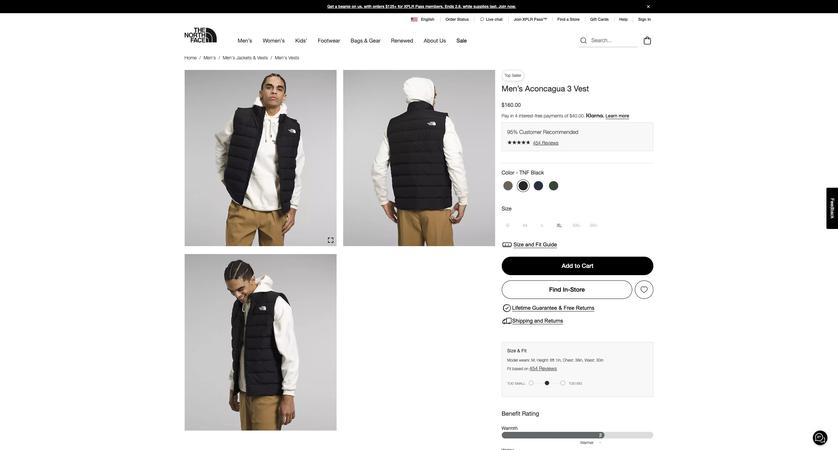 Task type: describe. For each thing, give the bounding box(es) containing it.
renewed
[[391, 37, 413, 44]]

the north face home page image
[[185, 28, 217, 43]]

Pine Needle radio
[[547, 180, 560, 192]]

95% customer recommended
[[507, 129, 578, 135]]

women's link
[[263, 32, 285, 49]]

3 / from the left
[[271, 55, 272, 60]]

size for size & fit
[[507, 348, 516, 354]]

xl
[[557, 223, 562, 228]]

men's left jackets
[[223, 55, 235, 60]]

m
[[523, 223, 527, 228]]

pine needle image
[[549, 182, 558, 191]]

$160.00
[[502, 102, 521, 108]]

aconcagua
[[525, 84, 565, 93]]

of
[[565, 113, 568, 119]]

1 horizontal spatial xplr
[[523, 17, 533, 22]]

2.6,
[[455, 4, 462, 9]]

cards
[[598, 17, 609, 22]]

chat
[[495, 17, 503, 22]]

seller
[[512, 73, 521, 78]]

tnf black image
[[519, 182, 528, 191]]

color - tnf black
[[502, 169, 544, 176]]

add
[[562, 263, 573, 270]]

recommended
[[543, 129, 578, 135]]

d
[[830, 206, 835, 209]]

live chat
[[486, 17, 503, 22]]

Falcon Brown radio
[[502, 180, 514, 192]]

c
[[830, 214, 835, 216]]

footwear link
[[318, 32, 340, 49]]

1 vertical spatial 454 reviews link
[[530, 366, 557, 372]]

sale link
[[457, 32, 467, 49]]

find in-store
[[549, 286, 585, 293]]

1 horizontal spatial men's link
[[238, 32, 252, 49]]

gift
[[590, 17, 597, 22]]

l button
[[536, 219, 549, 232]]

m,
[[531, 358, 536, 363]]

f e e d b a c k
[[830, 198, 835, 219]]

find for find in-store
[[549, 286, 561, 293]]

bags
[[351, 37, 363, 44]]

2 vests from the left
[[288, 55, 299, 60]]

height:
[[537, 358, 549, 363]]

help link
[[619, 17, 628, 22]]

2 / from the left
[[219, 55, 220, 60]]

0 vertical spatial on
[[352, 4, 356, 9]]

store for find in-store
[[570, 286, 585, 293]]

size and fit guide
[[514, 242, 557, 248]]

ends
[[445, 4, 454, 9]]

30in
[[596, 358, 604, 363]]

jackets
[[236, 55, 252, 60]]

men's jackets & vests link
[[223, 55, 268, 60]]

lifetime guarantee & free returns button
[[502, 303, 595, 314]]

now.
[[507, 4, 516, 9]]

find a store
[[558, 17, 580, 22]]

k
[[830, 216, 835, 219]]

search all image
[[580, 37, 588, 44]]

color option group
[[502, 180, 654, 195]]

pass™
[[534, 17, 547, 22]]

m button
[[519, 219, 531, 232]]

free
[[535, 113, 542, 119]]

help
[[619, 17, 628, 22]]

english
[[421, 17, 434, 22]]

returns inside button
[[576, 305, 595, 311]]

-
[[516, 169, 518, 176]]

a for store
[[567, 17, 569, 22]]

sign
[[638, 17, 647, 22]]

find in-store button
[[502, 281, 633, 299]]

falcon brown image
[[503, 182, 513, 191]]

beanie
[[338, 4, 351, 9]]

last.
[[490, 4, 498, 9]]

about
[[424, 37, 438, 44]]

model wears: m, height: 6ft 1in, chest: 38in, waist: 30in
[[507, 358, 604, 363]]

1 e from the top
[[830, 201, 835, 204]]

too small
[[507, 382, 525, 386]]

38in,
[[575, 358, 584, 363]]

size for size
[[502, 206, 512, 212]]

about us
[[424, 37, 446, 44]]

join xplr pass™
[[514, 17, 547, 22]]

0 vertical spatial 454 reviews link
[[507, 140, 648, 146]]

to
[[575, 263, 580, 270]]

waist:
[[585, 358, 595, 363]]

add to cart
[[562, 263, 594, 270]]

men's right the home
[[204, 55, 216, 60]]

men's vests link
[[275, 55, 299, 60]]

size & fit
[[507, 348, 527, 354]]

s
[[507, 223, 509, 228]]

1 vertical spatial reviews
[[539, 366, 557, 372]]

interest-
[[519, 113, 535, 119]]

learn more
[[606, 113, 629, 119]]

& inside button
[[559, 305, 562, 311]]

find a store link
[[558, 17, 580, 22]]

men's up the men's jackets & vests link
[[238, 37, 252, 44]]

summit navy image
[[534, 182, 543, 191]]

$125+
[[386, 4, 397, 9]]

too for too big
[[569, 382, 576, 386]]

TNF Black radio
[[517, 180, 529, 192]]

learn
[[606, 113, 618, 119]]

guarantee
[[532, 305, 557, 311]]

Summit Navy radio
[[532, 180, 545, 192]]

status
[[457, 17, 469, 22]]

& right jackets
[[253, 55, 256, 60]]

1 vests from the left
[[257, 55, 268, 60]]

gear
[[369, 37, 381, 44]]

too for too small
[[507, 382, 514, 386]]

95%
[[507, 129, 518, 135]]

fit for and
[[536, 242, 542, 248]]

and for size
[[525, 242, 534, 248]]

based
[[512, 367, 523, 372]]

learn more button
[[606, 113, 629, 119]]

footwear
[[318, 37, 340, 44]]

3
[[567, 84, 572, 93]]

3xl
[[590, 223, 598, 228]]

black
[[531, 169, 544, 176]]

fit inside fit based on 454 reviews
[[507, 367, 511, 372]]

while
[[463, 4, 472, 9]]



Task type: locate. For each thing, give the bounding box(es) containing it.
2 too from the left
[[569, 382, 576, 386]]

size up the s
[[502, 206, 512, 212]]

close image
[[644, 5, 653, 8]]

klarna image
[[586, 114, 604, 118]]

0 vertical spatial men's link
[[238, 32, 252, 49]]

find right pass™
[[558, 17, 566, 22]]

big
[[577, 382, 582, 386]]

sign in button
[[638, 17, 651, 22]]

vests
[[257, 55, 268, 60], [288, 55, 299, 60]]

home link
[[185, 55, 197, 60]]

warmth 2
[[502, 426, 602, 439]]

/ right the home link
[[199, 55, 201, 60]]

open full screen image
[[328, 238, 333, 243]]

f
[[830, 198, 835, 201]]

0 horizontal spatial fit
[[507, 367, 511, 372]]

order status
[[446, 17, 469, 22]]

1 too from the left
[[507, 382, 514, 386]]

list box containing s
[[502, 219, 654, 232]]

too left big
[[569, 382, 576, 386]]

xxl button
[[570, 219, 583, 232]]

1in,
[[556, 358, 562, 363]]

fit inside button
[[536, 242, 542, 248]]

0 horizontal spatial a
[[335, 4, 337, 9]]

list box
[[502, 219, 654, 232]]

a left gift
[[567, 17, 569, 22]]

fit based on 454 reviews
[[507, 366, 557, 372]]

more
[[619, 113, 629, 119]]

find
[[558, 17, 566, 22], [549, 286, 561, 293]]

supplies
[[473, 4, 489, 9]]

2 horizontal spatial a
[[830, 212, 835, 214]]

english link
[[411, 17, 435, 22]]

1 horizontal spatial /
[[219, 55, 220, 60]]

xplr left pass™
[[523, 17, 533, 22]]

0 horizontal spatial men's link
[[204, 55, 216, 60]]

size for size and fit guide
[[514, 242, 524, 248]]

2 e from the top
[[830, 204, 835, 206]]

too left small
[[507, 382, 514, 386]]

/ left 'men's vests' link
[[271, 55, 272, 60]]

e up d at the top right
[[830, 201, 835, 204]]

a up k
[[830, 212, 835, 214]]

0 horizontal spatial vests
[[257, 55, 268, 60]]

&
[[364, 37, 368, 44], [253, 55, 256, 60], [559, 305, 562, 311], [517, 348, 520, 354]]

0 horizontal spatial and
[[525, 242, 534, 248]]

454 reviews link down height:
[[530, 366, 557, 372]]

0 horizontal spatial returns
[[545, 319, 563, 324]]

a right get
[[335, 4, 337, 9]]

with
[[364, 4, 372, 9]]

store left gift
[[570, 17, 580, 22]]

1 vertical spatial store
[[570, 286, 585, 293]]

returns down lifetime guarantee & free returns
[[545, 319, 563, 324]]

reviews down 6ft at the bottom of page
[[539, 366, 557, 372]]

reviews inside 454 reviews link
[[542, 140, 559, 146]]

1 horizontal spatial on
[[524, 367, 528, 372]]

xplr right for
[[404, 4, 414, 9]]

1 vertical spatial xplr
[[523, 17, 533, 22]]

join right "last."
[[499, 4, 506, 9]]

1 vertical spatial a
[[567, 17, 569, 22]]

6ft
[[550, 358, 555, 363]]

and
[[525, 242, 534, 248], [534, 319, 543, 324]]

home / men's / men's jackets & vests / men's vests
[[185, 55, 299, 60]]

1 horizontal spatial returns
[[576, 305, 595, 311]]

returns inside button
[[545, 319, 563, 324]]

lifetime guarantee & free returns
[[512, 305, 595, 311]]

men's link right the home
[[204, 55, 216, 60]]

0 vertical spatial store
[[570, 17, 580, 22]]

and inside button
[[525, 242, 534, 248]]

1 vertical spatial fit
[[522, 348, 527, 354]]

size down m button
[[514, 242, 524, 248]]

store inside button
[[570, 286, 585, 293]]

and inside button
[[534, 319, 543, 324]]

0 horizontal spatial too
[[507, 382, 514, 386]]

wears:
[[519, 358, 530, 363]]

0 vertical spatial 454
[[533, 140, 541, 146]]

order
[[446, 17, 456, 22]]

f e e d b a c k button
[[827, 188, 838, 229]]

size inside button
[[514, 242, 524, 248]]

chest:
[[563, 358, 574, 363]]

men's down women's link
[[275, 55, 287, 60]]

454 reviews link
[[507, 140, 648, 146], [530, 366, 557, 372]]

us,
[[357, 4, 363, 9]]

pay in 4 interest-free payments of $40.00.
[[502, 113, 586, 119]]

a inside button
[[830, 212, 835, 214]]

bags & gear
[[351, 37, 381, 44]]

free
[[564, 305, 575, 311]]

pass
[[415, 4, 424, 9]]

0 horizontal spatial on
[[352, 4, 356, 9]]

fit for &
[[522, 348, 527, 354]]

& left free
[[559, 305, 562, 311]]

size and fit guide button
[[502, 240, 557, 250]]

$40.00.
[[570, 113, 585, 119]]

Search search field
[[578, 34, 638, 47]]

1 / from the left
[[199, 55, 201, 60]]

gift cards
[[590, 17, 609, 22]]

a
[[335, 4, 337, 9], [567, 17, 569, 22], [830, 212, 835, 214]]

& inside 'link'
[[364, 37, 368, 44]]

customer
[[519, 129, 542, 135]]

b
[[830, 209, 835, 212]]

& up wears:
[[517, 348, 520, 354]]

xxl
[[573, 223, 581, 228]]

2 vertical spatial a
[[830, 212, 835, 214]]

1 vertical spatial and
[[534, 319, 543, 324]]

454 reviews
[[533, 140, 559, 146]]

members.
[[425, 4, 444, 9]]

1 horizontal spatial too
[[569, 382, 576, 386]]

vests down the kids' link
[[288, 55, 299, 60]]

0 vertical spatial xplr
[[404, 4, 414, 9]]

1 vertical spatial size
[[514, 242, 524, 248]]

rating
[[522, 410, 539, 418]]

0 vertical spatial reviews
[[542, 140, 559, 146]]

benefit rating
[[502, 410, 539, 418]]

gift cards link
[[590, 17, 609, 22]]

1 horizontal spatial vests
[[288, 55, 299, 60]]

in
[[510, 113, 514, 119]]

0 horizontal spatial /
[[199, 55, 201, 60]]

1 vertical spatial returns
[[545, 319, 563, 324]]

fit left guide
[[536, 242, 542, 248]]

live
[[486, 17, 494, 22]]

and down guarantee
[[534, 319, 543, 324]]

store up free
[[570, 286, 585, 293]]

join down now.
[[514, 17, 522, 22]]

in
[[648, 17, 651, 22]]

2 horizontal spatial /
[[271, 55, 272, 60]]

0 horizontal spatial join
[[499, 4, 506, 9]]

top
[[505, 73, 511, 78]]

1 horizontal spatial and
[[534, 319, 543, 324]]

size
[[502, 206, 512, 212], [514, 242, 524, 248], [507, 348, 516, 354]]

1 vertical spatial on
[[524, 367, 528, 372]]

1 horizontal spatial a
[[567, 17, 569, 22]]

on inside fit based on 454 reviews
[[524, 367, 528, 372]]

0 vertical spatial a
[[335, 4, 337, 9]]

0 vertical spatial find
[[558, 17, 566, 22]]

454 down m,
[[530, 366, 538, 372]]

fit up wears:
[[522, 348, 527, 354]]

find for find a store
[[558, 17, 566, 22]]

1 vertical spatial join
[[514, 17, 522, 22]]

pay
[[502, 113, 509, 119]]

1 horizontal spatial join
[[514, 17, 522, 22]]

0 vertical spatial join
[[499, 4, 506, 9]]

1 horizontal spatial fit
[[522, 348, 527, 354]]

store for find a store
[[570, 17, 580, 22]]

and for shipping
[[534, 319, 543, 324]]

0 horizontal spatial xplr
[[404, 4, 414, 9]]

too big
[[569, 382, 582, 386]]

join xplr pass™ link
[[514, 17, 547, 22]]

reviews down 95% customer recommended
[[542, 140, 559, 146]]

men's link up the men's jackets & vests link
[[238, 32, 252, 49]]

0 vertical spatial and
[[525, 242, 534, 248]]

warmth
[[502, 426, 518, 431]]

1 vertical spatial 454
[[530, 366, 538, 372]]

size up model
[[507, 348, 516, 354]]

join
[[499, 4, 506, 9], [514, 17, 522, 22]]

find left in-
[[549, 286, 561, 293]]

view cart image
[[642, 36, 653, 45]]

3xl button
[[588, 219, 600, 232]]

on left us,
[[352, 4, 356, 9]]

1 vertical spatial men's link
[[204, 55, 216, 60]]

store
[[570, 17, 580, 22], [570, 286, 585, 293]]

0 vertical spatial fit
[[536, 242, 542, 248]]

order status link
[[446, 17, 469, 22]]

get a beanie on us, with orders $125+ for xplr pass members. ends 2.6, while supplies last. join now.
[[327, 4, 516, 9]]

find inside find in-store button
[[549, 286, 561, 293]]

shipping and returns button
[[502, 316, 563, 327]]

& left gear
[[364, 37, 368, 44]]

shipping and returns
[[512, 319, 563, 324]]

sale
[[457, 37, 467, 44]]

kids'
[[295, 37, 307, 44]]

a for beanie
[[335, 4, 337, 9]]

get
[[327, 4, 334, 9]]

returns right free
[[576, 305, 595, 311]]

l
[[541, 223, 544, 228]]

and down m button
[[525, 242, 534, 248]]

e
[[830, 201, 835, 204], [830, 204, 835, 206]]

0 vertical spatial returns
[[576, 305, 595, 311]]

too
[[507, 382, 514, 386], [569, 382, 576, 386]]

454 down 95% customer recommended
[[533, 140, 541, 146]]

2 horizontal spatial fit
[[536, 242, 542, 248]]

e up b
[[830, 204, 835, 206]]

men's link
[[238, 32, 252, 49], [204, 55, 216, 60]]

2 vertical spatial fit
[[507, 367, 511, 372]]

1 vertical spatial find
[[549, 286, 561, 293]]

on right "based"
[[524, 367, 528, 372]]

/ left jackets
[[219, 55, 220, 60]]

0 vertical spatial size
[[502, 206, 512, 212]]

vests right jackets
[[257, 55, 268, 60]]

2 vertical spatial size
[[507, 348, 516, 354]]

fit left "based"
[[507, 367, 511, 372]]

live chat button
[[479, 17, 503, 22]]

454 reviews link down recommended
[[507, 140, 648, 146]]



Task type: vqa. For each thing, say whether or not it's contained in the screenshot.
'ARE'
no



